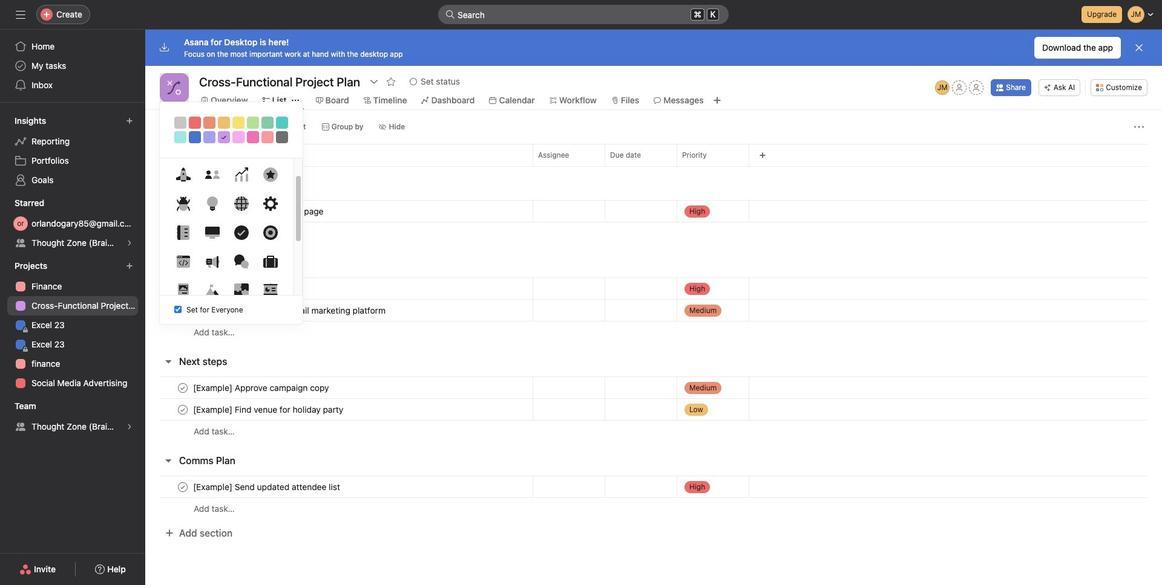 Task type: describe. For each thing, give the bounding box(es) containing it.
new project or portfolio image
[[126, 263, 133, 270]]

bug image
[[176, 197, 190, 211]]

prominent image
[[446, 10, 455, 19]]

mark complete checkbox for [example] evaluate new email marketing platform cell at the left of the page
[[176, 304, 190, 318]]

light bulb image
[[205, 197, 219, 211]]

mark complete image for task name text field within [example] approve campaign copy cell
[[176, 381, 190, 396]]

mountain flag image
[[205, 284, 219, 298]]

mark complete checkbox for [example] redesign landing page cell
[[176, 204, 190, 219]]

megaphone image
[[205, 255, 219, 269]]

new insights image
[[126, 117, 133, 125]]

see details, thought zone (brainstorm space) image inside starred element
[[126, 240, 133, 247]]

dismiss image
[[1134, 43, 1144, 53]]

collapse task list for this group image for mark complete checkbox in the [example] send updated attendee list cell
[[163, 456, 173, 466]]

task name text field for mark complete checkbox within [example] redesign landing page cell
[[191, 206, 327, 218]]

mark complete image for task name text field in the [example] finalize budget cell
[[176, 282, 190, 296]]

task name text field for mark complete option within [example] finalize budget cell
[[191, 283, 298, 295]]

page layout image
[[176, 284, 190, 298]]

task name text field for mark complete option in the [example] find venue for holiday party cell
[[191, 404, 347, 416]]

hide sidebar image
[[16, 10, 25, 19]]

[example] approve campaign copy cell
[[145, 377, 533, 400]]

projects element
[[0, 255, 145, 396]]

computer image
[[205, 226, 219, 240]]

gear image
[[263, 197, 278, 211]]

[example] redesign landing page cell
[[145, 200, 533, 223]]

add to starred image
[[386, 77, 396, 87]]

global element
[[0, 30, 145, 102]]

more actions image
[[1134, 122, 1144, 132]]

briefcase image
[[263, 255, 278, 269]]

[example] evaluate new email marketing platform cell
[[145, 300, 533, 322]]

chat bubbles image
[[234, 255, 249, 269]]

mark complete image for task name text box inside the [example] send updated attendee list cell
[[176, 480, 190, 495]]

check image
[[234, 226, 249, 240]]

puzzle image
[[234, 284, 249, 298]]



Task type: locate. For each thing, give the bounding box(es) containing it.
mark complete image inside [example] approve campaign copy cell
[[176, 381, 190, 396]]

1 see details, thought zone (brainstorm space) image from the top
[[126, 240, 133, 247]]

mark complete checkbox inside [example] evaluate new email marketing platform cell
[[176, 304, 190, 318]]

1 vertical spatial see details, thought zone (brainstorm space) image
[[126, 424, 133, 431]]

1 vertical spatial mark complete image
[[176, 381, 190, 396]]

mark complete checkbox inside [example] finalize budget cell
[[176, 282, 190, 296]]

4 mark complete checkbox from the top
[[176, 480, 190, 495]]

4 task name text field from the top
[[191, 482, 344, 494]]

see details, thought zone (brainstorm space) image inside teams element
[[126, 424, 133, 431]]

0 vertical spatial mark complete image
[[176, 304, 190, 318]]

1 mark complete image from the top
[[176, 304, 190, 318]]

people image
[[205, 168, 219, 182]]

2 task name text field from the top
[[191, 305, 389, 317]]

add field image
[[759, 152, 766, 159]]

2 mark complete checkbox from the top
[[176, 403, 190, 417]]

mark complete image for task name text box inside the the [example] find venue for holiday party cell
[[176, 403, 190, 417]]

mark complete image inside the [example] find venue for holiday party cell
[[176, 403, 190, 417]]

add tab image
[[712, 96, 722, 105]]

header milestones tree grid
[[145, 278, 1162, 344]]

header planning tree grid
[[145, 200, 1162, 245]]

0 vertical spatial task name text field
[[191, 283, 298, 295]]

mark complete checkbox inside the [example] find venue for holiday party cell
[[176, 403, 190, 417]]

tab actions image
[[292, 97, 299, 104]]

1 mark complete checkbox from the top
[[176, 282, 190, 296]]

Search tasks, projects, and more text field
[[438, 5, 729, 24]]

star image
[[263, 168, 278, 182]]

mark complete checkbox for the [example] find venue for holiday party cell
[[176, 403, 190, 417]]

presentation image
[[263, 284, 278, 298]]

1 mark complete checkbox from the top
[[176, 204, 190, 219]]

2 mark complete checkbox from the top
[[176, 304, 190, 318]]

1 vertical spatial task name text field
[[191, 382, 333, 394]]

target image
[[263, 226, 278, 240]]

Mark complete checkbox
[[176, 282, 190, 296], [176, 403, 190, 417]]

task name text field inside [example] redesign landing page cell
[[191, 206, 327, 218]]

mark complete checkbox for [example] send updated attendee list cell
[[176, 480, 190, 495]]

teams element
[[0, 396, 145, 439]]

[example] find venue for holiday party cell
[[145, 399, 533, 421]]

rocket image
[[176, 168, 190, 182]]

task name text field inside [example] send updated attendee list cell
[[191, 482, 344, 494]]

header comms plan tree grid
[[145, 476, 1162, 521]]

collapse task list for this group image
[[163, 357, 173, 367], [163, 456, 173, 466]]

task name text field for mark complete checkbox in the [example] evaluate new email marketing platform cell
[[191, 305, 389, 317]]

2 mark complete image from the top
[[176, 282, 190, 296]]

mark complete image
[[176, 304, 190, 318], [176, 381, 190, 396]]

1 task name text field from the top
[[191, 206, 327, 218]]

0 vertical spatial mark complete checkbox
[[176, 282, 190, 296]]

mark complete checkbox inside [example] approve campaign copy cell
[[176, 381, 190, 396]]

starred element
[[0, 193, 145, 255]]

1 mark complete image from the top
[[176, 204, 190, 219]]

row
[[145, 144, 1162, 166], [160, 166, 1148, 167], [145, 200, 1162, 223], [145, 222, 1162, 245], [145, 278, 1162, 300], [145, 300, 1162, 322], [145, 321, 1162, 344], [145, 377, 1162, 400], [145, 399, 1162, 421], [145, 421, 1162, 443], [145, 476, 1162, 499], [145, 498, 1162, 521]]

None text field
[[196, 71, 363, 93]]

2 see details, thought zone (brainstorm space) image from the top
[[126, 424, 133, 431]]

mark complete image inside [example] redesign landing page cell
[[176, 204, 190, 219]]

mark complete image for task name text box within the [example] redesign landing page cell
[[176, 204, 190, 219]]

0 vertical spatial collapse task list for this group image
[[163, 357, 173, 367]]

mark complete checkbox inside [example] redesign landing page cell
[[176, 204, 190, 219]]

None field
[[438, 5, 729, 24]]

3 mark complete checkbox from the top
[[176, 381, 190, 396]]

mark complete image
[[176, 204, 190, 219], [176, 282, 190, 296], [176, 403, 190, 417], [176, 480, 190, 495]]

see details, thought zone (brainstorm space) image
[[126, 240, 133, 247], [126, 424, 133, 431]]

2 collapse task list for this group image from the top
[[163, 456, 173, 466]]

task name text field inside [example] approve campaign copy cell
[[191, 382, 333, 394]]

mark complete image for task name text box in the [example] evaluate new email marketing platform cell
[[176, 304, 190, 318]]

graph image
[[234, 168, 249, 182]]

mark complete checkbox for [example] approve campaign copy cell
[[176, 381, 190, 396]]

mark complete image inside [example] send updated attendee list cell
[[176, 480, 190, 495]]

collapse task list for this group image for mark complete checkbox in the [example] approve campaign copy cell
[[163, 357, 173, 367]]

4 mark complete image from the top
[[176, 480, 190, 495]]

[example] send updated attendee list cell
[[145, 476, 533, 499]]

show options image
[[369, 77, 379, 87]]

mark complete checkbox inside [example] send updated attendee list cell
[[176, 480, 190, 495]]

2 task name text field from the top
[[191, 382, 333, 394]]

insights element
[[0, 110, 145, 193]]

Task name text field
[[191, 283, 298, 295], [191, 382, 333, 394]]

1 task name text field from the top
[[191, 283, 298, 295]]

0 vertical spatial see details, thought zone (brainstorm space) image
[[126, 240, 133, 247]]

Task name text field
[[191, 206, 327, 218], [191, 305, 389, 317], [191, 404, 347, 416], [191, 482, 344, 494]]

task name text field for mark complete checkbox in the [example] send updated attendee list cell
[[191, 482, 344, 494]]

1 collapse task list for this group image from the top
[[163, 357, 173, 367]]

3 mark complete image from the top
[[176, 403, 190, 417]]

mark complete image inside [example] finalize budget cell
[[176, 282, 190, 296]]

1 vertical spatial collapse task list for this group image
[[163, 456, 173, 466]]

task name text field inside [example] evaluate new email marketing platform cell
[[191, 305, 389, 317]]

mark complete image inside [example] evaluate new email marketing platform cell
[[176, 304, 190, 318]]

1 vertical spatial mark complete checkbox
[[176, 403, 190, 417]]

task name text field for mark complete checkbox in the [example] approve campaign copy cell
[[191, 382, 333, 394]]

None checkbox
[[174, 307, 182, 314]]

notebook image
[[176, 226, 190, 240]]

3 task name text field from the top
[[191, 404, 347, 416]]

header next steps tree grid
[[145, 377, 1162, 443]]

2 mark complete image from the top
[[176, 381, 190, 396]]

mark complete checkbox for [example] finalize budget cell
[[176, 282, 190, 296]]

globe image
[[234, 197, 249, 211]]

task name text field inside the [example] find venue for holiday party cell
[[191, 404, 347, 416]]

manage project members image
[[935, 81, 950, 95]]

Mark complete checkbox
[[176, 204, 190, 219], [176, 304, 190, 318], [176, 381, 190, 396], [176, 480, 190, 495]]

[example] finalize budget cell
[[145, 278, 533, 300]]

html image
[[176, 255, 190, 269]]

task name text field inside [example] finalize budget cell
[[191, 283, 298, 295]]

line_and_symbols image
[[167, 81, 182, 95]]



Task type: vqa. For each thing, say whether or not it's contained in the screenshot.
2nd Add task…
no



